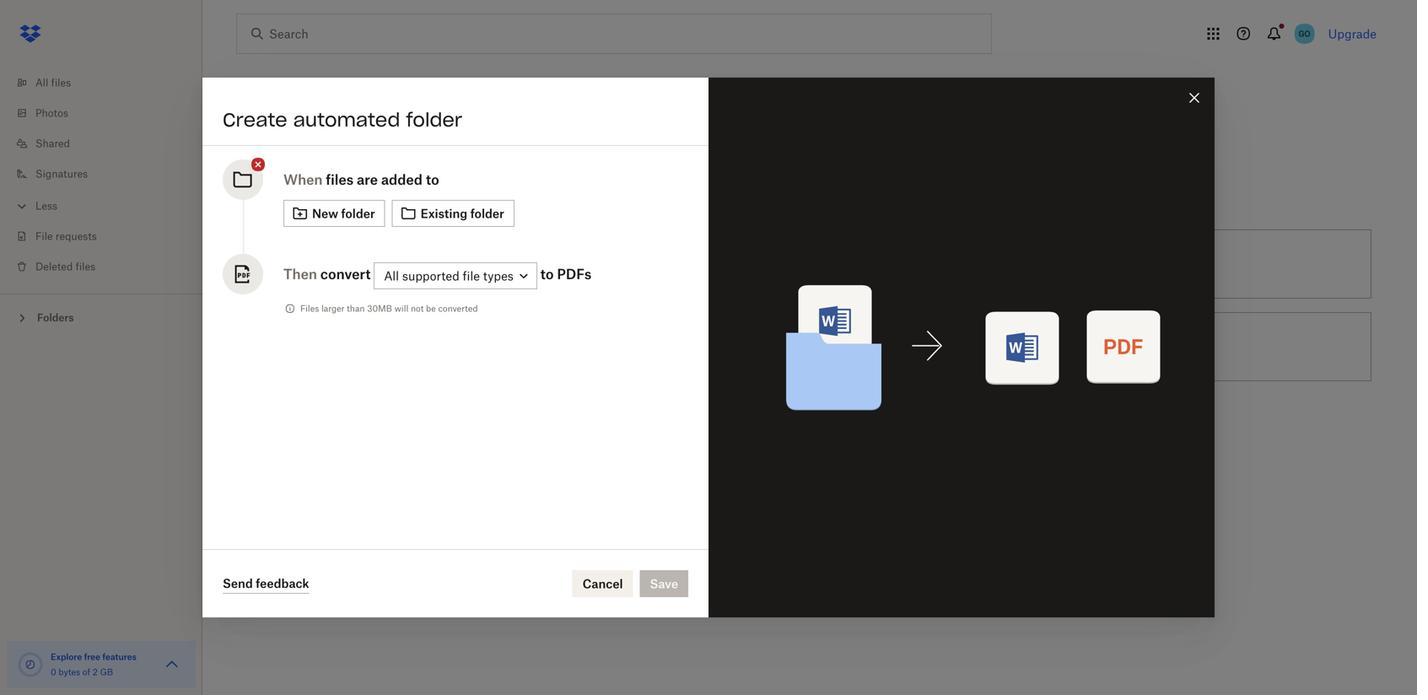 Task type: locate. For each thing, give the bounding box(es) containing it.
convert up than
[[320, 266, 371, 282]]

choose
[[305, 257, 347, 271], [688, 340, 730, 354]]

photos link
[[14, 98, 203, 128]]

0 vertical spatial all
[[35, 76, 48, 89]]

all files
[[35, 76, 71, 89]]

existing folder button
[[392, 200, 515, 227]]

choose left format
[[688, 340, 730, 354]]

a
[[350, 257, 357, 271], [710, 257, 717, 271], [733, 340, 740, 354]]

choose up larger
[[305, 257, 347, 271]]

file left types
[[463, 269, 480, 283]]

a left format
[[733, 340, 740, 354]]

file
[[463, 269, 480, 283], [743, 340, 760, 354]]

files
[[51, 76, 71, 89], [326, 171, 354, 188], [451, 257, 474, 271], [822, 257, 845, 271], [76, 260, 95, 273], [1107, 340, 1130, 354]]

deleted
[[35, 260, 73, 273]]

then
[[284, 266, 317, 282]]

folder up added
[[406, 108, 463, 132]]

list
[[0, 57, 203, 294]]

files right renames
[[822, 257, 845, 271]]

1 horizontal spatial choose
[[688, 340, 730, 354]]

0 horizontal spatial file
[[463, 269, 480, 283]]

folder right existing
[[471, 206, 504, 221]]

to pdfs
[[541, 266, 592, 282]]

convert
[[320, 266, 371, 282], [818, 340, 860, 354]]

1 horizontal spatial a
[[710, 257, 717, 271]]

0 horizontal spatial folder
[[341, 206, 375, 221]]

files
[[300, 303, 319, 314]]

folders
[[37, 311, 74, 324]]

files right deleted
[[76, 260, 95, 273]]

shared
[[35, 137, 70, 150]]

signatures link
[[14, 159, 203, 189]]

all inside popup button
[[384, 269, 399, 283]]

new folder button
[[284, 200, 385, 227]]

0
[[51, 667, 56, 678]]

a for rule
[[710, 257, 717, 271]]

automated
[[293, 108, 400, 132]]

folder
[[406, 108, 463, 132], [341, 206, 375, 221], [471, 206, 504, 221]]

new folder
[[312, 206, 375, 221]]

0 vertical spatial convert
[[320, 266, 371, 282]]

create
[[223, 108, 287, 132]]

files up automation
[[326, 171, 354, 188]]

rule
[[720, 257, 742, 271]]

to left sort
[[411, 257, 422, 271]]

to right videos
[[902, 340, 913, 354]]

sort
[[426, 257, 447, 271]]

30mb
[[367, 303, 392, 314]]

create automated folder dialog
[[203, 78, 1215, 618]]

convert left videos
[[818, 340, 860, 354]]

file requests
[[35, 230, 97, 243]]

all for all supported file types
[[384, 269, 399, 283]]

1 vertical spatial convert
[[818, 340, 860, 354]]

all for all files
[[35, 76, 48, 89]]

dropbox image
[[14, 17, 47, 51]]

2 horizontal spatial a
[[733, 340, 740, 354]]

of
[[83, 667, 90, 678]]

deleted files link
[[14, 251, 203, 282]]

existing
[[421, 206, 468, 221]]

files right unzip
[[1107, 340, 1130, 354]]

when
[[284, 171, 323, 188]]

existing folder
[[421, 206, 504, 221]]

0 horizontal spatial a
[[350, 257, 357, 271]]

1 horizontal spatial all
[[384, 269, 399, 283]]

files larger than 30mb will not be converted
[[300, 303, 478, 314]]

all up the photos
[[35, 76, 48, 89]]

to
[[426, 171, 439, 188], [411, 257, 422, 271], [541, 266, 554, 282], [804, 340, 815, 354], [902, 340, 913, 354]]

0 horizontal spatial all
[[35, 76, 48, 89]]

create automated folder
[[223, 108, 463, 132]]

category
[[360, 257, 408, 271]]

less
[[35, 200, 57, 212]]

folder right the new
[[341, 206, 375, 221]]

files are added to
[[326, 171, 439, 188]]

file inside the all supported file types popup button
[[463, 269, 480, 283]]

a left category
[[350, 257, 357, 271]]

list containing all files
[[0, 57, 203, 294]]

0 vertical spatial file
[[463, 269, 480, 283]]

1 vertical spatial file
[[743, 340, 760, 354]]

signatures
[[35, 168, 88, 180]]

then convert
[[284, 266, 371, 282]]

set a rule that renames files
[[688, 257, 845, 271]]

file left format
[[743, 340, 760, 354]]

all
[[35, 76, 48, 89], [384, 269, 399, 283]]

0 horizontal spatial choose
[[305, 257, 347, 271]]

quota usage element
[[17, 651, 44, 678]]

1 vertical spatial all
[[384, 269, 399, 283]]

a for file
[[733, 340, 740, 354]]

1 horizontal spatial file
[[743, 340, 760, 354]]

1 horizontal spatial convert
[[818, 340, 860, 354]]

supported
[[402, 269, 460, 283]]

0 horizontal spatial convert
[[320, 266, 371, 282]]

1 vertical spatial choose
[[688, 340, 730, 354]]

shared link
[[14, 128, 203, 159]]

an
[[268, 189, 286, 207]]

add
[[236, 189, 264, 207]]

less image
[[14, 198, 30, 215]]

convert inside button
[[818, 340, 860, 354]]

format
[[763, 340, 801, 354]]

0 vertical spatial choose
[[305, 257, 347, 271]]

files inside create automated folder dialog
[[326, 171, 354, 188]]

send feedback
[[223, 576, 309, 591]]

file inside choose a file format to convert videos to button
[[743, 340, 760, 354]]

choose a category to sort files by
[[305, 257, 490, 271]]

features
[[102, 652, 137, 662]]

all up files larger than 30mb will not be converted
[[384, 269, 399, 283]]

1 horizontal spatial folder
[[406, 108, 463, 132]]

will
[[395, 303, 409, 314]]

videos
[[863, 340, 899, 354]]

2 horizontal spatial folder
[[471, 206, 504, 221]]

a right set
[[710, 257, 717, 271]]

deleted files
[[35, 260, 95, 273]]

added
[[381, 171, 423, 188]]



Task type: describe. For each thing, give the bounding box(es) containing it.
add an automation main content
[[230, 122, 1418, 695]]

choose a file format to convert videos to
[[688, 340, 913, 354]]

bytes
[[59, 667, 80, 678]]

renames
[[770, 257, 818, 271]]

unzip files
[[1071, 340, 1130, 354]]

than
[[347, 303, 365, 314]]

all supported file types
[[384, 269, 514, 283]]

photos
[[35, 107, 68, 119]]

explore free features 0 bytes of 2 gb
[[51, 652, 137, 678]]

unzip files button
[[996, 305, 1379, 388]]

unzip
[[1071, 340, 1104, 354]]

to right added
[[426, 171, 439, 188]]

choose a file format to convert videos to button
[[613, 305, 996, 388]]

to right format
[[804, 340, 815, 354]]

file requests link
[[14, 221, 203, 251]]

upgrade
[[1329, 27, 1377, 41]]

free
[[84, 652, 100, 662]]

file for a
[[743, 340, 760, 354]]

set
[[688, 257, 707, 271]]

file
[[35, 230, 53, 243]]

upgrade link
[[1329, 27, 1377, 41]]

file for supported
[[463, 269, 480, 283]]

gb
[[100, 667, 113, 678]]

by
[[477, 257, 490, 271]]

new
[[312, 206, 338, 221]]

not
[[411, 303, 424, 314]]

converted
[[438, 303, 478, 314]]

all supported file types button
[[374, 262, 537, 289]]

are
[[357, 171, 378, 188]]

add an automation
[[236, 189, 371, 207]]

send feedback button
[[223, 574, 309, 594]]

cancel button
[[573, 570, 633, 597]]

set a rule that renames files button
[[613, 223, 996, 305]]

explore
[[51, 652, 82, 662]]

a for category
[[350, 257, 357, 271]]

types
[[483, 269, 514, 283]]

to left pdfs
[[541, 266, 554, 282]]

convert inside create automated folder dialog
[[320, 266, 371, 282]]

feedback
[[256, 576, 309, 591]]

automation
[[290, 189, 371, 207]]

folders button
[[0, 305, 203, 330]]

folder for new folder
[[341, 206, 375, 221]]

cancel
[[583, 577, 623, 591]]

pdfs
[[557, 266, 592, 282]]

requests
[[56, 230, 97, 243]]

files left by
[[451, 257, 474, 271]]

files inside 'link'
[[76, 260, 95, 273]]

choose a category to sort files by button
[[230, 223, 613, 305]]

that
[[745, 257, 767, 271]]

send
[[223, 576, 253, 591]]

be
[[426, 303, 436, 314]]

larger
[[321, 303, 345, 314]]

choose for choose a file format to convert videos to
[[688, 340, 730, 354]]

files up the photos
[[51, 76, 71, 89]]

choose for choose a category to sort files by
[[305, 257, 347, 271]]

2
[[93, 667, 98, 678]]

all files link
[[14, 68, 203, 98]]

folder for existing folder
[[471, 206, 504, 221]]



Task type: vqa. For each thing, say whether or not it's contained in the screenshot.
feedback
yes



